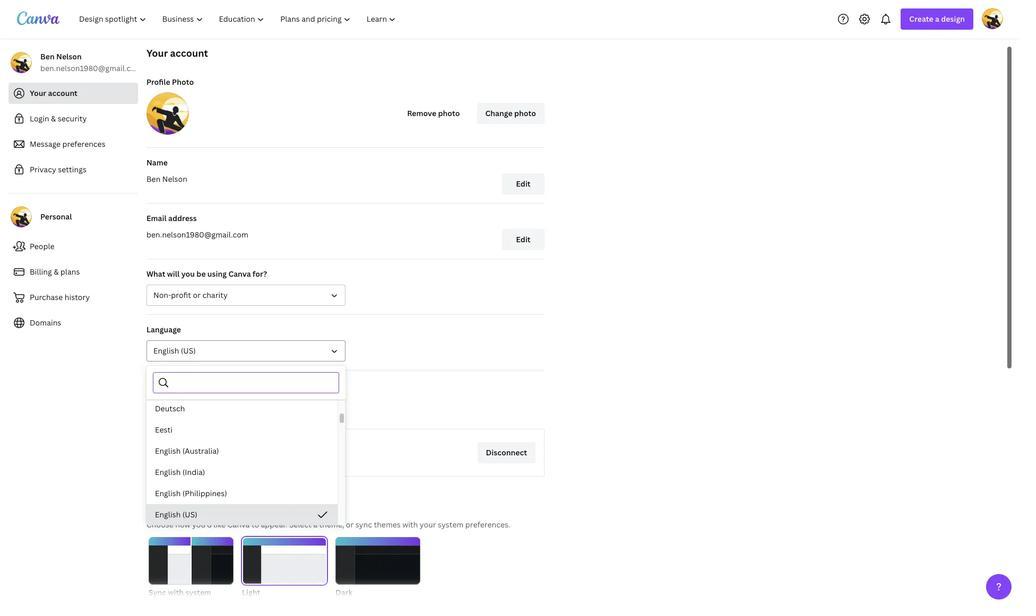 Task type: describe. For each thing, give the bounding box(es) containing it.
email address
[[147, 213, 197, 223]]

connected
[[147, 381, 186, 391]]

theme choose how you'd like canva to appear. select a theme, or sync themes with your system preferences.
[[147, 503, 510, 530]]

photo for remove photo
[[438, 108, 460, 118]]

create a design button
[[901, 8, 974, 30]]

profit
[[171, 290, 191, 300]]

english (philippines) button
[[147, 484, 338, 505]]

log
[[234, 410, 245, 420]]

message
[[30, 139, 61, 149]]

purchase
[[30, 292, 63, 303]]

what will you be using canva for?
[[147, 269, 267, 279]]

0 vertical spatial your
[[147, 47, 168, 59]]

english (us) inside button
[[153, 346, 196, 356]]

top level navigation element
[[72, 8, 405, 30]]

non-profit or charity
[[153, 290, 228, 300]]

english (philippines)
[[155, 489, 227, 499]]

edit button for ben.nelson1980@gmail.com
[[502, 229, 545, 251]]

nelson for ben nelson ben.nelson1980@gmail.com
[[56, 51, 82, 62]]

privacy settings
[[30, 165, 86, 175]]

change
[[485, 108, 513, 118]]

will
[[167, 269, 180, 279]]

ben for ben nelson ben.nelson1980@gmail.com
[[40, 51, 55, 62]]

purchase history link
[[8, 287, 138, 308]]

to right in
[[255, 410, 263, 420]]

1 vertical spatial canva
[[265, 410, 287, 420]]

edit for ben.nelson1980@gmail.com
[[516, 235, 531, 245]]

dark
[[335, 588, 352, 598]]

to left log
[[225, 410, 232, 420]]

ben inside google ben nelson
[[194, 457, 208, 467]]

(australia)
[[182, 446, 219, 457]]

language
[[147, 325, 181, 335]]

(philippines)
[[182, 489, 227, 499]]

edit for ben nelson
[[516, 179, 531, 189]]

services
[[147, 410, 177, 420]]

security
[[58, 114, 87, 124]]

light
[[242, 588, 260, 598]]

charity
[[202, 290, 228, 300]]

english (australia)
[[155, 446, 219, 457]]

ben nelson image
[[982, 8, 1003, 29]]

google ben nelson
[[194, 443, 235, 467]]

you for that
[[195, 410, 208, 420]]

google
[[194, 443, 219, 453]]

eesti option
[[147, 420, 338, 441]]

photo for change photo
[[514, 108, 536, 118]]

social
[[188, 381, 209, 391]]

privacy settings link
[[8, 159, 138, 180]]

english (philippines) option
[[147, 484, 338, 505]]

choose
[[147, 520, 173, 530]]

change photo
[[485, 108, 536, 118]]

your account link
[[8, 83, 138, 104]]

billing & plans link
[[8, 262, 138, 283]]

you for will
[[181, 269, 195, 279]]

billing
[[30, 267, 52, 277]]

history
[[65, 292, 90, 303]]

english (india) button
[[147, 462, 338, 484]]

english for the english (australia) button
[[155, 446, 181, 457]]

system inside button
[[185, 588, 211, 598]]

change photo button
[[477, 103, 545, 124]]

privacy
[[30, 165, 56, 175]]

login & security
[[30, 114, 87, 124]]

(us) inside 'button'
[[182, 510, 197, 520]]

nelson for ben nelson
[[162, 174, 187, 184]]

english (australia) option
[[147, 441, 338, 462]]

disconnect button
[[478, 443, 536, 464]]

remove photo button
[[399, 103, 468, 124]]

english for english (philippines) button
[[155, 489, 181, 499]]

themes
[[374, 520, 401, 530]]

personal
[[40, 212, 72, 222]]

login & security link
[[8, 108, 138, 130]]

design
[[941, 14, 965, 24]]

language: english (us) list box
[[147, 165, 338, 609]]

what
[[147, 269, 165, 279]]

remove
[[407, 108, 436, 118]]

theme
[[147, 503, 178, 515]]

english for 'english (india)' button
[[155, 468, 181, 478]]

using
[[207, 269, 227, 279]]

preferences.
[[465, 520, 510, 530]]

nelson inside google ben nelson
[[210, 457, 235, 467]]

canva for what
[[228, 269, 251, 279]]

english (us) inside 'button'
[[155, 510, 197, 520]]

0 horizontal spatial your
[[30, 88, 46, 98]]

your
[[420, 520, 436, 530]]



Task type: vqa. For each thing, say whether or not it's contained in the screenshot.
Light 'BUTTON'
yes



Task type: locate. For each thing, give the bounding box(es) containing it.
Non-profit or charity button
[[147, 285, 346, 306]]

1 vertical spatial (us)
[[182, 510, 197, 520]]

non-
[[153, 290, 171, 300]]

& left plans
[[54, 267, 59, 277]]

(us) down language
[[181, 346, 196, 356]]

english (us) button
[[147, 505, 338, 526]]

with
[[402, 520, 418, 530], [168, 588, 184, 598]]

1 horizontal spatial nelson
[[162, 174, 187, 184]]

1 horizontal spatial with
[[402, 520, 418, 530]]

your account up login & security
[[30, 88, 77, 98]]

ben.nelson1980@gmail.com
[[40, 63, 142, 73], [147, 230, 248, 240]]

canva right like
[[227, 520, 250, 530]]

your up profile
[[147, 47, 168, 59]]

account up login & security
[[48, 88, 77, 98]]

1 horizontal spatial your account
[[147, 47, 208, 59]]

& for login
[[51, 114, 56, 124]]

1 horizontal spatial photo
[[514, 108, 536, 118]]

1 horizontal spatial ben
[[147, 174, 160, 184]]

system right your at the left
[[438, 520, 464, 530]]

sync
[[356, 520, 372, 530]]

select
[[289, 520, 312, 530]]

a inside theme choose how you'd like canva to appear. select a theme, or sync themes with your system preferences.
[[313, 520, 318, 530]]

account
[[170, 47, 208, 59], [48, 88, 77, 98]]

1 horizontal spatial or
[[346, 520, 354, 530]]

2 vertical spatial nelson
[[210, 457, 235, 467]]

1 horizontal spatial ben.nelson1980@gmail.com
[[147, 230, 248, 240]]

create a design
[[910, 14, 965, 24]]

0 horizontal spatial a
[[313, 520, 318, 530]]

canva
[[228, 269, 251, 279], [265, 410, 287, 420], [227, 520, 250, 530]]

ben.nelson1980@gmail.com down address
[[147, 230, 248, 240]]

0 vertical spatial you
[[181, 269, 195, 279]]

ben.nelson1980@gmail.com up your account link
[[40, 63, 142, 73]]

1 vertical spatial nelson
[[162, 174, 187, 184]]

you left 'use'
[[195, 410, 208, 420]]

(us) inside button
[[181, 346, 196, 356]]

2 horizontal spatial nelson
[[210, 457, 235, 467]]

or
[[193, 290, 201, 300], [346, 520, 354, 530]]

1 vertical spatial system
[[185, 588, 211, 598]]

0 vertical spatial (us)
[[181, 346, 196, 356]]

english down language
[[153, 346, 179, 356]]

0 vertical spatial ben.nelson1980@gmail.com
[[40, 63, 142, 73]]

0 vertical spatial &
[[51, 114, 56, 124]]

0 vertical spatial with
[[402, 520, 418, 530]]

1 edit from the top
[[516, 179, 531, 189]]

& for billing
[[54, 267, 59, 277]]

create
[[910, 14, 934, 24]]

edit button for ben nelson
[[502, 174, 545, 195]]

0 horizontal spatial photo
[[438, 108, 460, 118]]

edit
[[516, 179, 531, 189], [516, 235, 531, 245]]

to inside theme choose how you'd like canva to appear. select a theme, or sync themes with your system preferences.
[[252, 520, 259, 530]]

0 horizontal spatial ben
[[40, 51, 55, 62]]

profile photo
[[147, 77, 194, 87]]

you left be
[[181, 269, 195, 279]]

remove photo
[[407, 108, 460, 118]]

0 vertical spatial english (us)
[[153, 346, 196, 356]]

deutsch option
[[147, 399, 338, 420]]

english (india) option
[[147, 462, 338, 484]]

(india)
[[182, 468, 205, 478]]

a inside dropdown button
[[935, 14, 940, 24]]

1 vertical spatial edit button
[[502, 229, 545, 251]]

nelson down the google
[[210, 457, 235, 467]]

0 vertical spatial or
[[193, 290, 201, 300]]

or right profit
[[193, 290, 201, 300]]

0 vertical spatial ben
[[40, 51, 55, 62]]

be
[[197, 269, 206, 279]]

theme,
[[319, 520, 344, 530]]

name
[[147, 158, 168, 168]]

eesti button
[[147, 420, 338, 441]]

deutsch
[[155, 404, 185, 414]]

0 vertical spatial canva
[[228, 269, 251, 279]]

appear.
[[261, 520, 287, 530]]

with inside theme choose how you'd like canva to appear. select a theme, or sync themes with your system preferences.
[[402, 520, 418, 530]]

preferences
[[62, 139, 105, 149]]

ben down name at the top left of page
[[147, 174, 160, 184]]

with right the sync
[[168, 588, 184, 598]]

1 vertical spatial account
[[48, 88, 77, 98]]

english up theme
[[155, 489, 181, 499]]

0 horizontal spatial system
[[185, 588, 211, 598]]

people link
[[8, 236, 138, 257]]

1 photo from the left
[[438, 108, 460, 118]]

accounts
[[211, 381, 244, 391]]

nelson down name at the top left of page
[[162, 174, 187, 184]]

1 vertical spatial your
[[30, 88, 46, 98]]

Light button
[[242, 538, 327, 599]]

sync with system
[[149, 588, 211, 598]]

photo
[[172, 77, 194, 87]]

you'd
[[192, 520, 212, 530]]

how
[[175, 520, 190, 530]]

1 vertical spatial edit
[[516, 235, 531, 245]]

people
[[30, 242, 54, 252]]

(us) down 'english (philippines)'
[[182, 510, 197, 520]]

profile
[[147, 77, 170, 87]]

&
[[51, 114, 56, 124], [54, 267, 59, 277]]

or left sync
[[346, 520, 354, 530]]

ben for ben nelson
[[147, 174, 160, 184]]

ben up your account link
[[40, 51, 55, 62]]

your up login
[[30, 88, 46, 98]]

english down 'english (philippines)'
[[155, 510, 181, 520]]

settings
[[58, 165, 86, 175]]

0 vertical spatial a
[[935, 14, 940, 24]]

eesti
[[155, 425, 172, 435]]

1 edit button from the top
[[502, 174, 545, 195]]

photo right remove
[[438, 108, 460, 118]]

connected social accounts
[[147, 381, 244, 391]]

with left your at the left
[[402, 520, 418, 530]]

canva inside theme choose how you'd like canva to appear. select a theme, or sync themes with your system preferences.
[[227, 520, 250, 530]]

0 horizontal spatial nelson
[[56, 51, 82, 62]]

or inside theme choose how you'd like canva to appear. select a theme, or sync themes with your system preferences.
[[346, 520, 354, 530]]

english for language: english (us) button
[[153, 346, 179, 356]]

message preferences link
[[8, 134, 138, 155]]

or inside non-profit or charity button
[[193, 290, 201, 300]]

0 vertical spatial edit
[[516, 179, 531, 189]]

that
[[179, 410, 193, 420]]

purchase history
[[30, 292, 90, 303]]

1 horizontal spatial a
[[935, 14, 940, 24]]

1 vertical spatial your account
[[30, 88, 77, 98]]

canva for theme
[[227, 520, 250, 530]]

english (us) down 'english (philippines)'
[[155, 510, 197, 520]]

1 vertical spatial you
[[195, 410, 208, 420]]

0 horizontal spatial or
[[193, 290, 201, 300]]

english (us) down language
[[153, 346, 196, 356]]

english inside option
[[155, 468, 181, 478]]

canva right in
[[265, 410, 287, 420]]

2 photo from the left
[[514, 108, 536, 118]]

photo right 'change'
[[514, 108, 536, 118]]

1 vertical spatial english (us)
[[155, 510, 197, 520]]

your account
[[147, 47, 208, 59], [30, 88, 77, 98]]

Sync with system button
[[149, 538, 234, 599]]

nelson inside 'ben nelson ben.nelson1980@gmail.com'
[[56, 51, 82, 62]]

english inside 'button'
[[155, 510, 181, 520]]

None search field
[[174, 373, 332, 393]]

1 vertical spatial ben
[[147, 174, 160, 184]]

edit button
[[502, 174, 545, 195], [502, 229, 545, 251]]

billing & plans
[[30, 267, 80, 277]]

english (india)
[[155, 468, 205, 478]]

english down eesti
[[155, 446, 181, 457]]

login
[[30, 114, 49, 124]]

1 vertical spatial &
[[54, 267, 59, 277]]

english (us)
[[153, 346, 196, 356], [155, 510, 197, 520]]

english inside option
[[155, 446, 181, 457]]

& inside 'link'
[[54, 267, 59, 277]]

email
[[147, 213, 167, 223]]

disconnect
[[486, 448, 527, 458]]

like
[[214, 520, 226, 530]]

0 vertical spatial system
[[438, 520, 464, 530]]

0 vertical spatial account
[[170, 47, 208, 59]]

canva left for?
[[228, 269, 251, 279]]

(us)
[[181, 346, 196, 356], [182, 510, 197, 520]]

a
[[935, 14, 940, 24], [313, 520, 318, 530]]

to left 'appear.'
[[252, 520, 259, 530]]

sync
[[149, 588, 166, 598]]

Dark button
[[335, 538, 420, 599]]

1 vertical spatial ben.nelson1980@gmail.com
[[147, 230, 248, 240]]

ben inside 'ben nelson ben.nelson1980@gmail.com'
[[40, 51, 55, 62]]

english (us) option
[[147, 505, 338, 526]]

domains link
[[8, 313, 138, 334]]

photo
[[438, 108, 460, 118], [514, 108, 536, 118]]

english (australia) button
[[147, 441, 338, 462]]

your account up photo
[[147, 47, 208, 59]]

plans
[[60, 267, 80, 277]]

english left (india)
[[155, 468, 181, 478]]

domains
[[30, 318, 61, 328]]

1 vertical spatial or
[[346, 520, 354, 530]]

use
[[210, 410, 223, 420]]

with inside sync with system button
[[168, 588, 184, 598]]

services that you use to log in to canva
[[147, 410, 287, 420]]

address
[[168, 213, 197, 223]]

0 vertical spatial edit button
[[502, 174, 545, 195]]

deutsch button
[[147, 399, 338, 420]]

ben down (australia)
[[194, 457, 208, 467]]

account up photo
[[170, 47, 208, 59]]

2 vertical spatial canva
[[227, 520, 250, 530]]

for?
[[253, 269, 267, 279]]

1 vertical spatial with
[[168, 588, 184, 598]]

a left design
[[935, 14, 940, 24]]

0 horizontal spatial account
[[48, 88, 77, 98]]

0 horizontal spatial with
[[168, 588, 184, 598]]

a right select
[[313, 520, 318, 530]]

0 vertical spatial your account
[[147, 47, 208, 59]]

message preferences
[[30, 139, 105, 149]]

1 horizontal spatial account
[[170, 47, 208, 59]]

1 horizontal spatial your
[[147, 47, 168, 59]]

system
[[438, 520, 464, 530], [185, 588, 211, 598]]

0 horizontal spatial ben.nelson1980@gmail.com
[[40, 63, 142, 73]]

1 vertical spatial a
[[313, 520, 318, 530]]

0 vertical spatial nelson
[[56, 51, 82, 62]]

ben nelson
[[147, 174, 187, 184]]

2 edit button from the top
[[502, 229, 545, 251]]

2 horizontal spatial ben
[[194, 457, 208, 467]]

in
[[247, 410, 253, 420]]

system right the sync
[[185, 588, 211, 598]]

1 horizontal spatial system
[[438, 520, 464, 530]]

nelson up your account link
[[56, 51, 82, 62]]

2 vertical spatial ben
[[194, 457, 208, 467]]

system inside theme choose how you'd like canva to appear. select a theme, or sync themes with your system preferences.
[[438, 520, 464, 530]]

ben nelson ben.nelson1980@gmail.com
[[40, 51, 142, 73]]

& right login
[[51, 114, 56, 124]]

0 horizontal spatial your account
[[30, 88, 77, 98]]

Language: English (US) button
[[147, 341, 346, 362]]

2 edit from the top
[[516, 235, 531, 245]]



